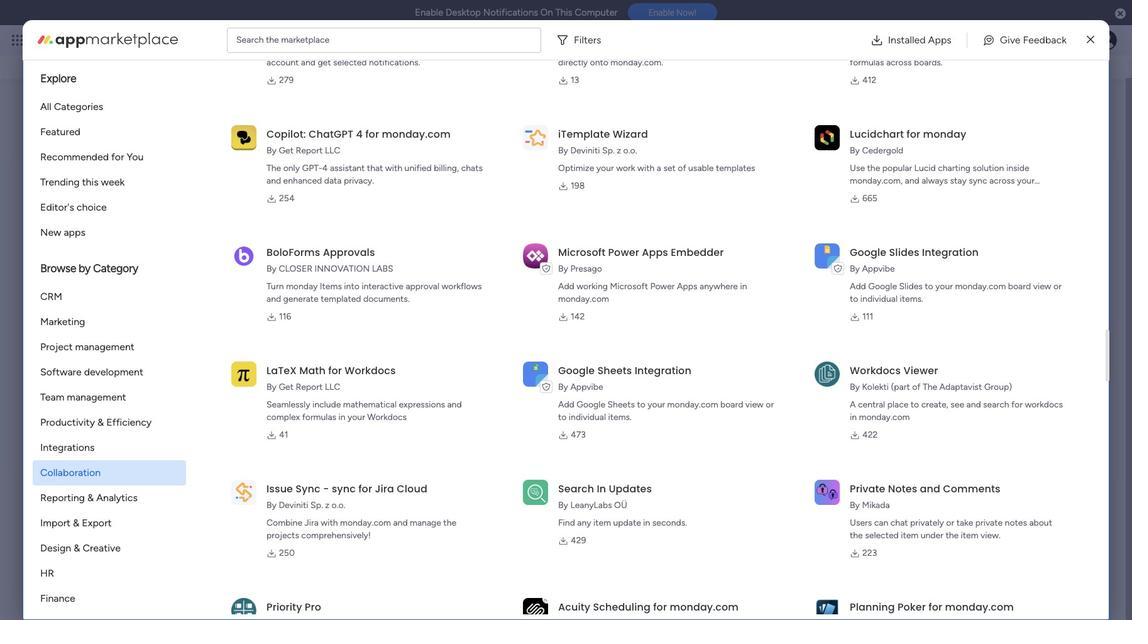 Task type: vqa. For each thing, say whether or not it's contained in the screenshot.
'Home' 'IMAGE'
no



Task type: locate. For each thing, give the bounding box(es) containing it.
explore inside button
[[966, 240, 1000, 252]]

enhanced
[[283, 175, 322, 186]]

workspace
[[176, 253, 218, 264], [384, 253, 427, 264], [127, 512, 182, 526]]

workdocs down mathematical
[[368, 412, 407, 423]]

integration
[[923, 245, 979, 260], [635, 364, 692, 378]]

sheets inside google sheets integration by appvibe
[[598, 364, 632, 378]]

for right math
[[328, 364, 342, 378]]

selected down can at the right of page
[[866, 530, 899, 541]]

0 horizontal spatial formulas
[[302, 412, 337, 423]]

board inside add google slides to your monday.com board view or to individual items.
[[1009, 281, 1032, 292]]

and inside the only gpt-4 assistant that with unified billing, chats and enhanced data privacy.
[[267, 175, 281, 186]]

get left inspired
[[949, 281, 964, 293]]

presago
[[571, 264, 602, 274]]

1 vertical spatial across
[[990, 175, 1015, 186]]

quick search results list box
[[40, 119, 882, 286]]

0 horizontal spatial give
[[937, 50, 957, 61]]

to for a central place to create, see and search for workdocs in monday.com
[[911, 399, 920, 410]]

individual inside add google slides to your monday.com board view or to individual items.
[[861, 294, 898, 304]]

about
[[1030, 518, 1053, 528]]

unified
[[405, 163, 432, 174]]

getting started element
[[913, 305, 1101, 355]]

workdocs inside workdocs viewer by kolekti (part of the adaptavist group)
[[850, 364, 901, 378]]

project
[[40, 341, 73, 353]]

0 vertical spatial power
[[608, 245, 640, 260]]

monday.com inside add working microsoft power apps anywhere in monday.com
[[558, 294, 609, 304]]

1 vertical spatial get
[[279, 382, 294, 392]]

work down apps
[[72, 253, 91, 264]]

and up privately
[[920, 482, 941, 496]]

search inside search in updates by leanylabs oü
[[558, 482, 594, 496]]

work up 'recent'
[[102, 33, 124, 47]]

component image down private board icon
[[56, 251, 67, 263]]

a central place to create, see and search for workdocs in monday.com
[[850, 399, 1064, 423]]

2 horizontal spatial main
[[363, 253, 382, 264]]

0 vertical spatial the
[[267, 163, 281, 174]]

work management > main workspace link
[[259, 130, 455, 271]]

main
[[155, 253, 174, 264], [363, 253, 382, 264], [100, 512, 124, 526]]

and down "see"
[[213, 56, 230, 68]]

your down mathematical
[[348, 412, 365, 423]]

for right -
[[359, 482, 372, 496]]

2 component image from the left
[[265, 251, 276, 263]]

1 llc from the top
[[325, 145, 340, 156]]

1 horizontal spatial main
[[155, 253, 174, 264]]

and down center
[[986, 392, 1001, 403]]

integration inside google slides integration by appvibe
[[923, 245, 979, 260]]

optimize your work with a set of usable templates
[[558, 163, 756, 174]]

add inside add google slides to your monday.com board view or to individual items.
[[850, 281, 867, 292]]

by right browse
[[79, 262, 91, 275]]

> for component icon within the work management > main workspace link
[[356, 253, 361, 264]]

2 get from the top
[[279, 382, 294, 392]]

llc inside latex math for workdocs by get report llc
[[325, 382, 340, 392]]

2 llc from the top
[[325, 382, 340, 392]]

o.o. inside issue sync - sync for jira cloud by deviniti sp. z o.o.
[[332, 500, 346, 511]]

and right see
[[967, 399, 982, 410]]

finance
[[40, 592, 75, 604]]

work more efficiently by bringing your hivo library directly onto monday.com.
[[558, 45, 760, 68]]

individual up 473
[[569, 412, 606, 423]]

by inside lucidchart for monday by cedergold
[[850, 145, 860, 156]]

0 vertical spatial get
[[279, 145, 294, 156]]

roy mann image
[[70, 345, 95, 370]]

1 horizontal spatial sync
[[969, 175, 988, 186]]

1 report from the top
[[296, 145, 323, 156]]

1 vertical spatial get
[[949, 281, 964, 293]]

deviniti up the combine
[[279, 500, 309, 511]]

export
[[936, 45, 962, 55]]

boards.
[[914, 57, 943, 68]]

use
[[850, 163, 865, 174]]

1 horizontal spatial >
[[356, 253, 361, 264]]

or inside "create spreadsheets, export to excel or csv, use formulas across boards."
[[997, 45, 1006, 55]]

1 horizontal spatial learn
[[962, 392, 984, 403]]

software
[[40, 366, 82, 378]]

main right category
[[155, 253, 174, 264]]

view.
[[981, 530, 1001, 541]]

board inside add google sheets to your monday.com board view or to individual items.
[[721, 399, 744, 410]]

and left start
[[239, 407, 256, 419]]

1 vertical spatial give
[[937, 50, 957, 61]]

by inside private notes and comments by mikada
[[850, 500, 860, 511]]

1 component image from the left
[[56, 251, 67, 263]]

2 > from the left
[[356, 253, 361, 264]]

component image
[[56, 251, 67, 263], [265, 251, 276, 263]]

that
[[367, 163, 383, 174]]

individual up 111
[[861, 294, 898, 304]]

223
[[863, 548, 878, 558]]

formulas down the create
[[850, 57, 885, 68]]

report down math
[[296, 382, 323, 392]]

13
[[571, 75, 580, 86]]

across down 'spreadsheets,' on the right top
[[887, 57, 912, 68]]

& left efficiency
[[97, 416, 104, 428]]

0 vertical spatial individual
[[861, 294, 898, 304]]

0 vertical spatial give
[[1000, 34, 1021, 46]]

the left only
[[267, 163, 281, 174]]

0 horizontal spatial 4
[[323, 163, 328, 174]]

across down solution
[[990, 175, 1015, 186]]

& for export
[[73, 517, 79, 529]]

selected down 'channels' at the left top of the page
[[333, 57, 367, 68]]

0 horizontal spatial component image
[[56, 251, 67, 263]]

items. inside add google sheets to your monday.com board view or to individual items.
[[608, 412, 632, 423]]

anywhere
[[700, 281, 738, 292]]

& for creative
[[74, 542, 80, 554]]

2 vertical spatial get
[[1003, 392, 1016, 403]]

1 horizontal spatial deviniti
[[571, 145, 600, 156]]

2 work management > main workspace from the left
[[280, 253, 427, 264]]

1 horizontal spatial search
[[558, 482, 594, 496]]

enable inside enable now! button
[[649, 8, 675, 18]]

1 vertical spatial power
[[651, 281, 675, 292]]

0 vertical spatial selected
[[333, 57, 367, 68]]

slides inside add google slides to your monday.com board view or to individual items.
[[900, 281, 923, 292]]

0 vertical spatial jira
[[375, 482, 394, 496]]

to inside 'a central place to create, see and search for workdocs in monday.com'
[[911, 399, 920, 410]]

itemplate
[[558, 127, 610, 142]]

individual for slides
[[861, 294, 898, 304]]

workspace inside work management > main workspace link
[[384, 253, 427, 264]]

4 right chatgpt
[[356, 127, 363, 142]]

1 horizontal spatial explore
[[966, 240, 1000, 252]]

with
[[363, 45, 380, 55], [385, 163, 403, 174], [638, 163, 655, 174], [321, 518, 338, 528]]

o.o. inside itemplate wizard by deviniti sp. z o.o.
[[624, 145, 638, 156]]

monday up charting
[[924, 127, 967, 142]]

in down include
[[339, 412, 346, 423]]

0 horizontal spatial monday
[[56, 33, 99, 47]]

working
[[577, 281, 608, 292]]

only
[[283, 163, 300, 174]]

1 vertical spatial of
[[913, 382, 921, 392]]

main for first component icon
[[155, 253, 174, 264]]

report inside copilot: chatgpt 4 for monday.com by get report llc
[[296, 145, 323, 156]]

1 vertical spatial individual
[[569, 412, 606, 423]]

o.o. down wizard
[[624, 145, 638, 156]]

0 vertical spatial sp.
[[603, 145, 615, 156]]

> right category
[[147, 253, 153, 264]]

1 horizontal spatial notes
[[889, 482, 918, 496]]

management up quickly access your recent boards, inbox and workspaces
[[127, 33, 195, 47]]

add
[[558, 281, 575, 292], [850, 281, 867, 292], [558, 399, 575, 410]]

1 horizontal spatial board
[[1009, 281, 1032, 292]]

get down 'copilot:'
[[279, 145, 294, 156]]

invite left a
[[825, 408, 847, 418]]

your left hivo on the right top of the page
[[692, 45, 710, 55]]

for left you
[[111, 151, 124, 163]]

> inside work management > main workspace link
[[356, 253, 361, 264]]

by up monday.com. in the top of the page
[[646, 45, 655, 55]]

recently visited
[[58, 105, 142, 119]]

search inside button
[[1060, 49, 1091, 61]]

monday inside lucidchart for monday by cedergold
[[924, 127, 967, 142]]

items. down google sheets integration by appvibe
[[608, 412, 632, 423]]

0 horizontal spatial appvibe
[[571, 382, 604, 392]]

items. for sheets
[[608, 412, 632, 423]]

sync right -
[[332, 482, 356, 496]]

0 vertical spatial slides
[[890, 245, 920, 260]]

0 horizontal spatial selected
[[333, 57, 367, 68]]

1 get from the top
[[279, 145, 294, 156]]

in right anywhere
[[741, 281, 747, 292]]

integration for google slides integration
[[923, 245, 979, 260]]

excel
[[974, 45, 995, 55]]

0 horizontal spatial items.
[[608, 412, 632, 423]]

explore templates
[[966, 240, 1047, 252]]

microsoft up presago
[[558, 245, 606, 260]]

0 horizontal spatial of
[[678, 163, 687, 174]]

1 horizontal spatial component image
[[265, 251, 276, 263]]

1 vertical spatial formulas
[[302, 412, 337, 423]]

add for google slides integration
[[850, 281, 867, 292]]

1 vertical spatial items.
[[608, 412, 632, 423]]

search for updates
[[558, 482, 594, 496]]

0 horizontal spatial templates
[[716, 163, 756, 174]]

connect slack channels with your monday.com account and get selected notifications.
[[267, 45, 453, 68]]

microsoft down microsoft power apps embedder by presago
[[610, 281, 648, 292]]

with right that
[[385, 163, 403, 174]]

by inside issue sync - sync for jira cloud by deviniti sp. z o.o.
[[267, 500, 277, 511]]

workspaces up analytics
[[77, 475, 139, 489]]

and inside help center learn and get support
[[986, 392, 1001, 403]]

view inside add google sheets to your monday.com board view or to individual items.
[[746, 399, 764, 410]]

0 horizontal spatial enable
[[415, 7, 444, 18]]

workspace for component icon within the work management > main workspace link
[[384, 253, 427, 264]]

0 horizontal spatial apps
[[642, 245, 669, 260]]

z down -
[[325, 500, 330, 511]]

0 vertical spatial get
[[318, 57, 331, 68]]

1 vertical spatial deviniti
[[279, 500, 309, 511]]

1 horizontal spatial the
[[923, 382, 938, 392]]

get down latex
[[279, 382, 294, 392]]

viewer
[[904, 364, 939, 378]]

pro
[[305, 600, 321, 614]]

workspace image
[[61, 512, 91, 542]]

0 horizontal spatial get
[[318, 57, 331, 68]]

and down slack
[[301, 57, 316, 68]]

for right search
[[1012, 399, 1023, 410]]

give for give feedback
[[1000, 34, 1021, 46]]

apps inside button
[[929, 34, 952, 46]]

in inside add working microsoft power apps anywhere in monday.com
[[741, 281, 747, 292]]

(part
[[891, 382, 911, 392]]

& right design
[[74, 542, 80, 554]]

apps
[[929, 34, 952, 46], [642, 245, 669, 260], [677, 281, 698, 292]]

your inside work more efficiently by bringing your hivo library directly onto monday.com.
[[692, 45, 710, 55]]

1 horizontal spatial individual
[[861, 294, 898, 304]]

monday up access
[[56, 33, 99, 47]]

item down "chat"
[[901, 530, 919, 541]]

give inside button
[[1000, 34, 1021, 46]]

individual inside add google sheets to your monday.com board view or to individual items.
[[569, 412, 606, 423]]

1 horizontal spatial templates
[[1002, 240, 1047, 252]]

your down google slides integration by appvibe
[[936, 281, 953, 292]]

1 horizontal spatial of
[[913, 382, 921, 392]]

item right any
[[594, 518, 611, 528]]

monday inside "turn monday items into interactive approval workflows and generate templated documents."
[[286, 281, 318, 292]]

board for google slides integration
[[1009, 281, 1032, 292]]

1 horizontal spatial across
[[990, 175, 1015, 186]]

1 vertical spatial slides
[[900, 281, 923, 292]]

see plans button
[[203, 31, 264, 50]]

chatgpt
[[309, 127, 354, 142]]

spreadsheets,
[[879, 45, 934, 55]]

0 horizontal spatial across
[[887, 57, 912, 68]]

slides
[[890, 245, 920, 260], [900, 281, 923, 292]]

approval
[[406, 281, 440, 292]]

0 vertical spatial sync
[[969, 175, 988, 186]]

into
[[344, 281, 360, 292]]

to for create spreadsheets, export to excel or csv, use formulas across boards.
[[964, 45, 972, 55]]

scheduling
[[593, 600, 651, 614]]

gpt-
[[302, 163, 323, 174]]

your down google sheets integration by appvibe
[[648, 399, 666, 410]]

your inside add google slides to your monday.com board view or to individual items.
[[936, 281, 953, 292]]

get inside connect slack channels with your monday.com account and get selected notifications.
[[318, 57, 331, 68]]

recommended
[[40, 151, 109, 163]]

for up lucid
[[907, 127, 921, 142]]

& for analytics
[[87, 492, 94, 504]]

of inside workdocs viewer by kolekti (part of the adaptavist group)
[[913, 382, 921, 392]]

0 vertical spatial report
[[296, 145, 323, 156]]

microsoft inside add working microsoft power apps anywhere in monday.com
[[610, 281, 648, 292]]

1 vertical spatial workspaces
[[77, 475, 139, 489]]

0 horizontal spatial board
[[721, 399, 744, 410]]

z down wizard
[[617, 145, 621, 156]]

0 vertical spatial by
[[646, 45, 655, 55]]

0 horizontal spatial deviniti
[[279, 500, 309, 511]]

1 horizontal spatial appvibe
[[862, 264, 895, 274]]

jira inside combine jira with monday.com and manage the projects comprehensively!
[[305, 518, 319, 528]]

monday.com inside add google slides to your monday.com board view or to individual items.
[[956, 281, 1006, 292]]

dapulse close image
[[1116, 8, 1126, 20]]

0 horizontal spatial notes
[[74, 232, 102, 244]]

give down inbox "image"
[[937, 50, 957, 61]]

power down microsoft power apps embedder by presago
[[651, 281, 675, 292]]

of right the set
[[678, 163, 687, 174]]

0 horizontal spatial sp.
[[311, 500, 323, 511]]

and inside seamlessly include mathematical expressions and complex formulas in your workdocs
[[447, 399, 462, 410]]

1 horizontal spatial microsoft
[[610, 281, 648, 292]]

1 horizontal spatial items.
[[900, 294, 924, 304]]

you
[[127, 151, 144, 163]]

0 vertical spatial formulas
[[850, 57, 885, 68]]

integration inside google sheets integration by appvibe
[[635, 364, 692, 378]]

this
[[82, 176, 99, 188]]

templates inside button
[[1002, 240, 1047, 252]]

dapulse x slim image
[[1087, 32, 1095, 47]]

in inside 'a central place to create, see and search for workdocs in monday.com'
[[850, 412, 857, 423]]

for up that
[[366, 127, 379, 142]]

search everything image
[[1026, 34, 1038, 47]]

monday.com inside 'a central place to create, see and search for workdocs in monday.com'
[[859, 412, 910, 423]]

give feedback button
[[973, 27, 1077, 53]]

week
[[101, 176, 125, 188]]

1 vertical spatial integration
[[635, 364, 692, 378]]

1 horizontal spatial 4
[[356, 127, 363, 142]]

2 vertical spatial monday
[[286, 281, 318, 292]]

formulas down include
[[302, 412, 337, 423]]

the up monday.com, on the top right of the page
[[868, 163, 881, 174]]

app logo image
[[231, 125, 257, 150], [523, 125, 548, 150], [815, 125, 840, 150], [231, 243, 257, 268], [523, 243, 548, 268], [815, 243, 840, 268], [815, 361, 840, 387], [231, 361, 257, 387], [523, 361, 548, 387], [231, 480, 257, 505], [523, 480, 548, 505], [815, 480, 840, 505], [231, 598, 257, 620], [523, 598, 548, 620], [815, 598, 840, 620]]

2 horizontal spatial monday
[[924, 127, 967, 142]]

support
[[1018, 392, 1049, 403]]

by inside google sheets integration by appvibe
[[558, 382, 569, 392]]

for inside 'a central place to create, see and search for workdocs in monday.com'
[[1012, 399, 1023, 410]]

itemplate wizard by deviniti sp. z o.o.
[[558, 127, 648, 156]]

updates
[[609, 482, 652, 496]]

and inside "turn monday items into interactive approval workflows and generate templated documents."
[[267, 294, 281, 304]]

0 horizontal spatial power
[[608, 245, 640, 260]]

integration up add google sheets to your monday.com board view or to individual items.
[[635, 364, 692, 378]]

1 > from the left
[[147, 253, 153, 264]]

innovation
[[315, 264, 370, 274]]

by
[[267, 145, 277, 156], [558, 145, 569, 156], [850, 145, 860, 156], [267, 264, 277, 274], [558, 264, 569, 274], [850, 264, 860, 274], [267, 382, 277, 392], [558, 382, 569, 392], [850, 382, 860, 392], [267, 500, 277, 511], [558, 500, 569, 511], [850, 500, 860, 511]]

microsoft inside microsoft power apps embedder by presago
[[558, 245, 606, 260]]

1 vertical spatial llc
[[325, 382, 340, 392]]

new
[[40, 226, 61, 238]]

1 vertical spatial by
[[79, 262, 91, 275]]

slides inside google slides integration by appvibe
[[890, 245, 920, 260]]

1 horizontal spatial integration
[[923, 245, 979, 260]]

0 vertical spatial deviniti
[[571, 145, 600, 156]]

deviniti down the itemplate at top
[[571, 145, 600, 156]]

1 vertical spatial apps
[[642, 245, 669, 260]]

& for efficiency
[[97, 416, 104, 428]]

1 horizontal spatial power
[[651, 281, 675, 292]]

any
[[578, 518, 592, 528]]

&
[[940, 281, 947, 293], [97, 416, 104, 428], [87, 492, 94, 504], [73, 517, 79, 529], [74, 542, 80, 554]]

0 horizontal spatial explore
[[40, 72, 76, 86]]

4 up the data
[[323, 163, 328, 174]]

combine jira with monday.com and manage the projects comprehensively!
[[267, 518, 457, 541]]

by inside google slides integration by appvibe
[[850, 264, 860, 274]]

jira left cloud
[[375, 482, 394, 496]]

appvibe up 111
[[862, 264, 895, 274]]

explore up inspired
[[966, 240, 1000, 252]]

0 horizontal spatial main
[[100, 512, 124, 526]]

0 vertical spatial notes
[[74, 232, 102, 244]]

appvibe inside google slides integration by appvibe
[[862, 264, 895, 274]]

roy mann
[[103, 344, 145, 355]]

and
[[213, 56, 230, 68], [301, 57, 316, 68], [267, 175, 281, 186], [905, 175, 920, 186], [267, 294, 281, 304], [986, 392, 1001, 403], [447, 399, 462, 410], [967, 399, 982, 410], [239, 407, 256, 419], [920, 482, 941, 496], [393, 518, 408, 528]]

monday up 'generate'
[[286, 281, 318, 292]]

closer
[[279, 264, 313, 274]]

create
[[850, 45, 877, 55]]

search right "see"
[[236, 34, 264, 45]]

work management > main workspace for component icon within the work management > main workspace link
[[280, 253, 427, 264]]

import
[[40, 517, 71, 529]]

microsoft
[[558, 245, 606, 260], [610, 281, 648, 292]]

your up notifications.
[[382, 45, 400, 55]]

more
[[581, 45, 601, 55]]

component image inside work management > main workspace link
[[265, 251, 276, 263]]

item down 'take'
[[961, 530, 979, 541]]

enable left desktop
[[415, 7, 444, 18]]

seamlessly
[[267, 399, 310, 410]]

or inside add google sheets to your monday.com board view or to individual items.
[[766, 399, 774, 410]]

give for give feedback
[[937, 50, 957, 61]]

report up gpt- on the left top of page
[[296, 145, 323, 156]]

select product image
[[11, 34, 24, 47]]

google down the '665'
[[850, 245, 887, 260]]

copilot: chatgpt 4 for monday.com by get report llc
[[267, 127, 451, 156]]

power
[[608, 245, 640, 260], [651, 281, 675, 292]]

google up 473
[[577, 399, 606, 410]]

across
[[887, 57, 912, 68], [990, 175, 1015, 186]]

items. for slides
[[900, 294, 924, 304]]

workdocs up mathematical
[[345, 364, 396, 378]]

o.o.
[[624, 145, 638, 156], [332, 500, 346, 511]]

with up notifications.
[[363, 45, 380, 55]]

> for first component icon
[[147, 253, 153, 264]]

view inside add google slides to your monday.com board view or to individual items.
[[1034, 281, 1052, 292]]

enable left now!
[[649, 8, 675, 18]]

google down 142
[[558, 364, 595, 378]]

0 vertical spatial o.o.
[[624, 145, 638, 156]]

include
[[313, 399, 341, 410]]

1 horizontal spatial apps
[[677, 281, 698, 292]]

add inside add google sheets to your monday.com board view or to individual items.
[[558, 399, 575, 410]]

desktop
[[446, 7, 481, 18]]

1 vertical spatial monday
[[924, 127, 967, 142]]

learn down google slides integration by appvibe
[[913, 281, 938, 293]]

1 horizontal spatial get
[[949, 281, 964, 293]]

0 vertical spatial explore
[[40, 72, 76, 86]]

1 vertical spatial 4
[[323, 163, 328, 174]]

help center element
[[913, 365, 1101, 415]]

1 horizontal spatial monday
[[286, 281, 318, 292]]

your inside add google sheets to your monday.com board view or to individual items.
[[648, 399, 666, 410]]

items. down google slides integration by appvibe
[[900, 294, 924, 304]]

collaborating
[[282, 407, 341, 419]]

work
[[102, 33, 124, 47], [616, 163, 636, 174], [72, 253, 91, 264], [280, 253, 299, 264]]

1 vertical spatial board
[[721, 399, 744, 410]]

board left no
[[721, 399, 744, 410]]

all categories
[[40, 101, 103, 113]]

account
[[267, 57, 299, 68]]

sp. inside itemplate wizard by deviniti sp. z o.o.
[[603, 145, 615, 156]]

1 horizontal spatial enable
[[649, 8, 675, 18]]

in down a
[[850, 412, 857, 423]]

main up interactive
[[363, 253, 382, 264]]

board for google sheets integration
[[721, 399, 744, 410]]

search down help image
[[1060, 49, 1091, 61]]

1 horizontal spatial view
[[1034, 281, 1052, 292]]

bringing
[[657, 45, 690, 55]]

give up v2 bolt switch icon
[[1000, 34, 1021, 46]]

your inside seamlessly include mathematical expressions and complex formulas in your workdocs
[[348, 412, 365, 423]]

view left thanks at the right of page
[[746, 399, 764, 410]]

board right inspired
[[1009, 281, 1032, 292]]

1 vertical spatial report
[[296, 382, 323, 392]]

1 vertical spatial appvibe
[[571, 382, 604, 392]]

get inside help center learn and get support
[[1003, 392, 1016, 403]]

the only gpt-4 assistant that with unified billing, chats and enhanced data privacy.
[[267, 163, 483, 186]]

templates image image
[[924, 99, 1090, 186]]

board
[[1009, 281, 1032, 292], [721, 399, 744, 410]]

with inside combine jira with monday.com and manage the projects comprehensively!
[[321, 518, 338, 528]]

sp. down wizard
[[603, 145, 615, 156]]

1 work management > main workspace from the left
[[72, 253, 218, 264]]

sync down solution
[[969, 175, 988, 186]]

2 report from the top
[[296, 382, 323, 392]]

1 horizontal spatial sp.
[[603, 145, 615, 156]]

formulas inside "create spreadsheets, export to excel or csv, use formulas across boards."
[[850, 57, 885, 68]]

0 horizontal spatial o.o.
[[332, 500, 346, 511]]

workdocs
[[345, 364, 396, 378], [850, 364, 901, 378], [368, 412, 407, 423]]

always
[[922, 175, 948, 186]]

individual for sheets
[[569, 412, 606, 423]]

users can chat privately or take private notes about the selected item under the item view.
[[850, 518, 1053, 541]]



Task type: describe. For each thing, give the bounding box(es) containing it.
access
[[62, 56, 93, 68]]

math
[[299, 364, 326, 378]]

v2 user feedback image
[[923, 49, 932, 63]]

management up development in the bottom left of the page
[[75, 341, 135, 353]]

in
[[597, 482, 606, 496]]

by inside latex math for workdocs by get report llc
[[267, 382, 277, 392]]

kendall parks image
[[1097, 30, 1118, 50]]

your inside use the popular lucid charting solution inside monday.com, and always stay sync across your organization.
[[1018, 175, 1035, 186]]

quick search
[[1031, 49, 1091, 61]]

recently
[[58, 105, 104, 119]]

close my workspaces image
[[40, 474, 55, 489]]

power inside add working microsoft power apps anywhere in monday.com
[[651, 281, 675, 292]]

latex
[[267, 364, 297, 378]]

google inside add google slides to your monday.com board view or to individual items.
[[869, 281, 898, 292]]

1 image
[[949, 26, 960, 40]]

in inside seamlessly include mathematical expressions and complex formulas in your workdocs
[[339, 412, 346, 423]]

leanylabs
[[571, 500, 612, 511]]

by inside microsoft power apps embedder by presago
[[558, 264, 569, 274]]

selected inside connect slack channels with your monday.com account and get selected notifications.
[[333, 57, 367, 68]]

kolekti
[[862, 382, 889, 392]]

0 horizontal spatial item
[[594, 518, 611, 528]]

your inside connect slack channels with your monday.com account and get selected notifications.
[[382, 45, 400, 55]]

embedder
[[671, 245, 724, 260]]

featured
[[40, 126, 81, 138]]

add google sheets to your monday.com board view or to individual items.
[[558, 399, 774, 423]]

wizard
[[613, 127, 648, 142]]

sheets inside add google sheets to your monday.com board view or to individual items.
[[608, 399, 635, 410]]

for inside latex math for workdocs by get report llc
[[328, 364, 342, 378]]

workflows
[[442, 281, 482, 292]]

all
[[40, 101, 52, 113]]

with left a
[[638, 163, 655, 174]]

sync
[[296, 482, 321, 496]]

invite for invite
[[825, 408, 847, 418]]

search
[[984, 399, 1010, 410]]

0 vertical spatial of
[[678, 163, 687, 174]]

google inside google sheets integration by appvibe
[[558, 364, 595, 378]]

marketing
[[40, 316, 85, 328]]

appvibe for slides
[[862, 264, 895, 274]]

get inside copilot: chatgpt 4 for monday.com by get report llc
[[279, 145, 294, 156]]

for inside lucidchart for monday by cedergold
[[907, 127, 921, 142]]

workdocs inside seamlessly include mathematical expressions and complex formulas in your workdocs
[[368, 412, 407, 423]]

close recently visited image
[[40, 104, 55, 119]]

enable for enable desktop notifications on this computer
[[415, 7, 444, 18]]

llc inside copilot: chatgpt 4 for monday.com by get report llc
[[325, 145, 340, 156]]

turn
[[267, 281, 284, 292]]

workdocs viewer by kolekti (part of the adaptavist group)
[[850, 364, 1013, 392]]

notes inside private notes and comments by mikada
[[889, 482, 918, 496]]

1 horizontal spatial item
[[901, 530, 919, 541]]

management up productivity & efficiency
[[67, 391, 126, 403]]

poker
[[898, 600, 926, 614]]

sync inside use the popular lucid charting solution inside monday.com, and always stay sync across your organization.
[[969, 175, 988, 186]]

appvibe for sheets
[[571, 382, 604, 392]]

by inside copilot: chatgpt 4 for monday.com by get report llc
[[267, 145, 277, 156]]

sp. inside issue sync - sync for jira cloud by deviniti sp. z o.o.
[[311, 500, 323, 511]]

your down itemplate wizard by deviniti sp. z o.o.
[[597, 163, 614, 174]]

slack
[[303, 45, 324, 55]]

explore for explore templates
[[966, 240, 1000, 252]]

notifications
[[483, 7, 538, 18]]

enable desktop notifications on this computer
[[415, 7, 618, 18]]

google inside google slides integration by appvibe
[[850, 245, 887, 260]]

invite members image
[[967, 34, 980, 47]]

and inside private notes and comments by mikada
[[920, 482, 941, 496]]

your down apps marketplace image
[[95, 56, 116, 68]]

add for microsoft power apps embedder
[[558, 281, 575, 292]]

my
[[58, 475, 74, 489]]

for right poker
[[929, 600, 943, 614]]

no thanks
[[760, 408, 800, 418]]

enable for enable now!
[[649, 8, 675, 18]]

665
[[863, 193, 878, 204]]

the right plans
[[266, 34, 279, 45]]

hr
[[40, 567, 54, 579]]

0 horizontal spatial by
[[79, 262, 91, 275]]

work management > main workspace for first component icon
[[72, 253, 218, 264]]

export
[[82, 517, 112, 529]]

csv,
[[1008, 45, 1028, 55]]

learn inside help center learn and get support
[[962, 392, 984, 403]]

group)
[[985, 382, 1013, 392]]

to for add google sheets to your monday.com board view or to individual items.
[[637, 399, 646, 410]]

editor's choice
[[40, 201, 107, 213]]

selected inside the users can chat privately or take private notes about the selected item under the item view.
[[866, 530, 899, 541]]

comments
[[944, 482, 1001, 496]]

deviniti inside itemplate wizard by deviniti sp. z o.o.
[[571, 145, 600, 156]]

your left teammates
[[163, 407, 183, 419]]

with inside connect slack channels with your monday.com account and get selected notifications.
[[363, 45, 380, 55]]

management up items
[[302, 253, 354, 264]]

view for google slides integration
[[1034, 281, 1052, 292]]

deviniti inside issue sync - sync for jira cloud by deviniti sp. z o.o.
[[279, 500, 309, 511]]

reporting & analytics
[[40, 492, 138, 504]]

4 inside copilot: chatgpt 4 for monday.com by get report llc
[[356, 127, 363, 142]]

or inside add google slides to your monday.com board view or to individual items.
[[1054, 281, 1062, 292]]

popular
[[883, 163, 913, 174]]

apps inside add working microsoft power apps anywhere in monday.com
[[677, 281, 698, 292]]

import & export
[[40, 517, 112, 529]]

by inside boloforms approvals by closer innovation labs
[[267, 264, 277, 274]]

power inside microsoft power apps embedder by presago
[[608, 245, 640, 260]]

116
[[279, 311, 292, 322]]

design
[[40, 542, 71, 554]]

across inside "create spreadsheets, export to excel or csv, use formulas across boards."
[[887, 57, 912, 68]]

invite for invite your teammates and start collaborating
[[135, 407, 161, 419]]

installed apps
[[888, 34, 952, 46]]

issue
[[267, 482, 293, 496]]

by inside workdocs viewer by kolekti (part of the adaptavist group)
[[850, 382, 860, 392]]

the down users
[[850, 530, 863, 541]]

inspired
[[967, 281, 1003, 293]]

add to favorites image
[[222, 232, 234, 244]]

jira inside issue sync - sync for jira cloud by deviniti sp. z o.o.
[[375, 482, 394, 496]]

apps
[[64, 226, 85, 238]]

get inside latex math for workdocs by get report llc
[[279, 382, 294, 392]]

or inside the users can chat privately or take private notes about the selected item under the item view.
[[947, 518, 955, 528]]

a
[[657, 163, 662, 174]]

to for add google slides to your monday.com board view or to individual items.
[[925, 281, 934, 292]]

0 horizontal spatial workspaces
[[77, 475, 139, 489]]

efficiency
[[106, 416, 152, 428]]

view for google sheets integration
[[746, 399, 764, 410]]

quickly
[[25, 56, 59, 68]]

4 inside the only gpt-4 assistant that with unified billing, chats and enhanced data privacy.
[[323, 163, 328, 174]]

the inside combine jira with monday.com and manage the projects comprehensively!
[[444, 518, 457, 528]]

expressions
[[399, 399, 445, 410]]

in right "update"
[[644, 518, 651, 528]]

category
[[93, 262, 138, 275]]

sync inside issue sync - sync for jira cloud by deviniti sp. z o.o.
[[332, 482, 356, 496]]

and inside use the popular lucid charting solution inside monday.com, and always stay sync across your organization.
[[905, 175, 920, 186]]

private
[[850, 482, 886, 496]]

notes inside quick search results list box
[[74, 232, 102, 244]]

combine
[[267, 518, 303, 528]]

hivo
[[712, 45, 734, 55]]

workspace for first component icon
[[176, 253, 218, 264]]

privately
[[911, 518, 945, 528]]

efficiently
[[604, 45, 643, 55]]

0 vertical spatial templates
[[716, 163, 756, 174]]

a
[[850, 399, 856, 410]]

data
[[324, 175, 342, 186]]

nov 7
[[828, 351, 853, 363]]

254
[[279, 193, 295, 204]]

& for get
[[940, 281, 947, 293]]

crm
[[40, 291, 62, 303]]

with inside the only gpt-4 assistant that with unified billing, chats and enhanced data privacy.
[[385, 163, 403, 174]]

by inside work more efficiently by bringing your hivo library directly onto monday.com.
[[646, 45, 655, 55]]

by inside search in updates by leanylabs oü
[[558, 500, 569, 511]]

help image
[[1053, 34, 1066, 47]]

give feedback
[[937, 50, 998, 61]]

assistant
[[330, 163, 365, 174]]

projects
[[267, 530, 299, 541]]

across inside use the popular lucid charting solution inside monday.com, and always stay sync across your organization.
[[990, 175, 1015, 186]]

solution
[[973, 163, 1005, 174]]

the inside workdocs viewer by kolekti (part of the adaptavist group)
[[923, 382, 938, 392]]

enable now!
[[649, 8, 697, 18]]

explore for explore
[[40, 72, 76, 86]]

browse by category
[[40, 262, 138, 275]]

monday.com inside combine jira with monday.com and manage the projects comprehensively!
[[340, 518, 391, 528]]

add for google sheets integration
[[558, 399, 575, 410]]

429
[[571, 535, 586, 546]]

the down 'take'
[[946, 530, 959, 541]]

z inside issue sync - sync for jira cloud by deviniti sp. z o.o.
[[325, 500, 330, 511]]

279
[[279, 75, 294, 86]]

main workspace
[[100, 512, 182, 526]]

workdocs inside latex math for workdocs by get report llc
[[345, 364, 396, 378]]

see
[[220, 35, 235, 45]]

for inside issue sync - sync for jira cloud by deviniti sp. z o.o.
[[359, 482, 372, 496]]

the inside the only gpt-4 assistant that with unified billing, chats and enhanced data privacy.
[[267, 163, 281, 174]]

google inside add google sheets to your monday.com board view or to individual items.
[[577, 399, 606, 410]]

private board image
[[56, 231, 70, 245]]

and inside connect slack channels with your monday.com account and get selected notifications.
[[301, 57, 316, 68]]

add google slides to your monday.com board view or to individual items.
[[850, 281, 1062, 304]]

monday work management
[[56, 33, 195, 47]]

notifications image
[[912, 34, 925, 47]]

integration for google sheets integration
[[635, 364, 692, 378]]

and inside 'a central place to create, see and search for workdocs in monday.com'
[[967, 399, 982, 410]]

0 vertical spatial workspaces
[[233, 56, 286, 68]]

new apps
[[40, 226, 85, 238]]

mikada
[[862, 500, 890, 511]]

v2 bolt switch image
[[1021, 49, 1028, 63]]

monday.com inside copilot: chatgpt 4 for monday.com by get report llc
[[382, 127, 451, 142]]

no thanks button
[[755, 403, 805, 423]]

z inside itemplate wizard by deviniti sp. z o.o.
[[617, 145, 621, 156]]

notes
[[1005, 518, 1028, 528]]

lottie animation element
[[557, 32, 910, 80]]

apps marketplace image
[[38, 32, 178, 47]]

learn & get inspired
[[913, 281, 1003, 293]]

work left a
[[616, 163, 636, 174]]

monday.com inside add google sheets to your monday.com board view or to individual items.
[[668, 399, 719, 410]]

design & creative
[[40, 542, 121, 554]]

main for component icon within the work management > main workspace link
[[363, 253, 382, 264]]

complex
[[267, 412, 300, 423]]

this
[[556, 7, 573, 18]]

-
[[323, 482, 329, 496]]

work up turn
[[280, 253, 299, 264]]

start
[[259, 407, 280, 419]]

collaboration
[[40, 467, 101, 479]]

report inside latex math for workdocs by get report llc
[[296, 382, 323, 392]]

search in updates by leanylabs oü
[[558, 482, 652, 511]]

2 horizontal spatial item
[[961, 530, 979, 541]]

monday.com inside connect slack channels with your monday.com account and get selected notifications.
[[402, 45, 453, 55]]

help
[[962, 378, 981, 389]]

by inside itemplate wizard by deviniti sp. z o.o.
[[558, 145, 569, 156]]

inside
[[1007, 163, 1030, 174]]

apps image
[[995, 34, 1008, 47]]

0 vertical spatial monday
[[56, 33, 99, 47]]

inbox image
[[940, 34, 952, 47]]

create spreadsheets, export to excel or csv, use formulas across boards.
[[850, 45, 1044, 68]]

feedback
[[1024, 34, 1067, 46]]

mann
[[121, 344, 145, 355]]

channels
[[326, 45, 361, 55]]

latex math for workdocs by get report llc
[[267, 364, 396, 392]]

management down choice
[[93, 253, 145, 264]]

formulas inside seamlessly include mathematical expressions and complex formulas in your workdocs
[[302, 412, 337, 423]]

0 vertical spatial learn
[[913, 281, 938, 293]]

search for marketplace
[[236, 34, 264, 45]]

documents.
[[364, 294, 410, 304]]

for right scheduling
[[654, 600, 667, 614]]



